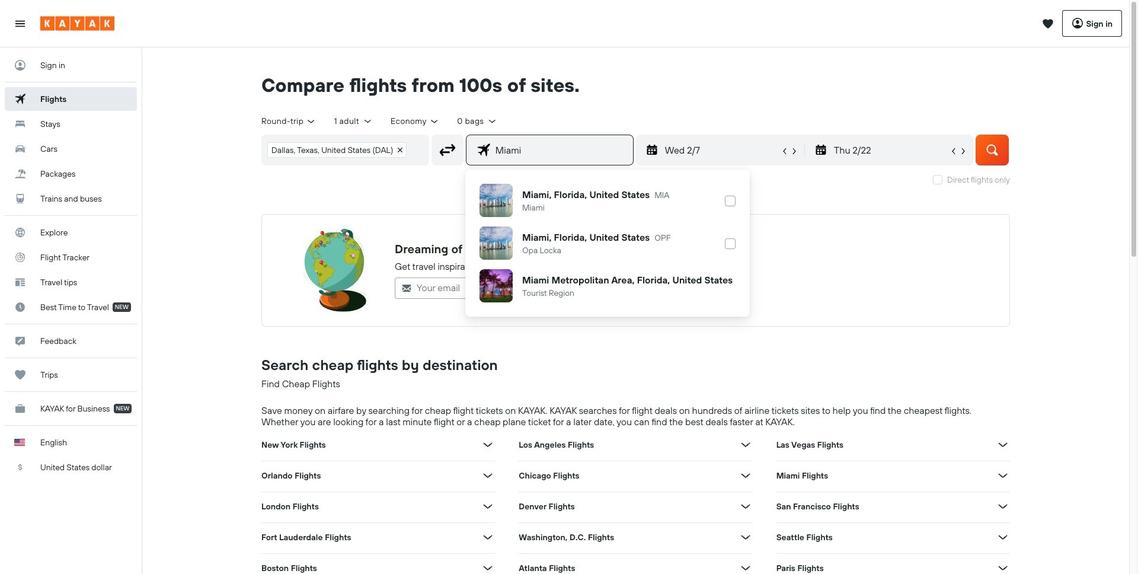 Task type: vqa. For each thing, say whether or not it's contained in the screenshot.
List Box
yes



Task type: locate. For each thing, give the bounding box(es) containing it.
1 city:miami, florida, united states image from the top
[[480, 184, 513, 217]]

city:miami, florida, united states image
[[480, 184, 513, 217], [480, 227, 513, 260]]

0 vertical spatial city:miami, florida, united states image
[[480, 184, 513, 217]]

list
[[262, 135, 412, 165]]

thursday february 22nd element
[[834, 143, 949, 157]]

united states (english) image
[[14, 439, 25, 446]]

Trip type Round-trip field
[[262, 116, 317, 127]]

2 city:miami, florida, united states image from the top
[[480, 227, 513, 260]]

list item
[[267, 142, 407, 158]]

list box
[[475, 179, 741, 307]]

city:miami metropolitan area, florida, united states image
[[480, 269, 513, 302]]

1 vertical spatial city:miami, florida, united states image
[[480, 227, 513, 260]]

Cabin type Economy field
[[391, 116, 440, 127]]

Enter your email address to sign up for our newsletter text field
[[412, 278, 609, 298]]

swap departure airport and destination airport image
[[436, 139, 459, 161]]



Task type: describe. For each thing, give the bounding box(es) containing it.
remove image
[[397, 147, 403, 153]]

navigation menu image
[[14, 17, 26, 29]]

wednesday february 7th element
[[665, 143, 780, 157]]

Flight destination input text field
[[491, 135, 633, 165]]

Flight origin input text field
[[412, 135, 429, 165]]



